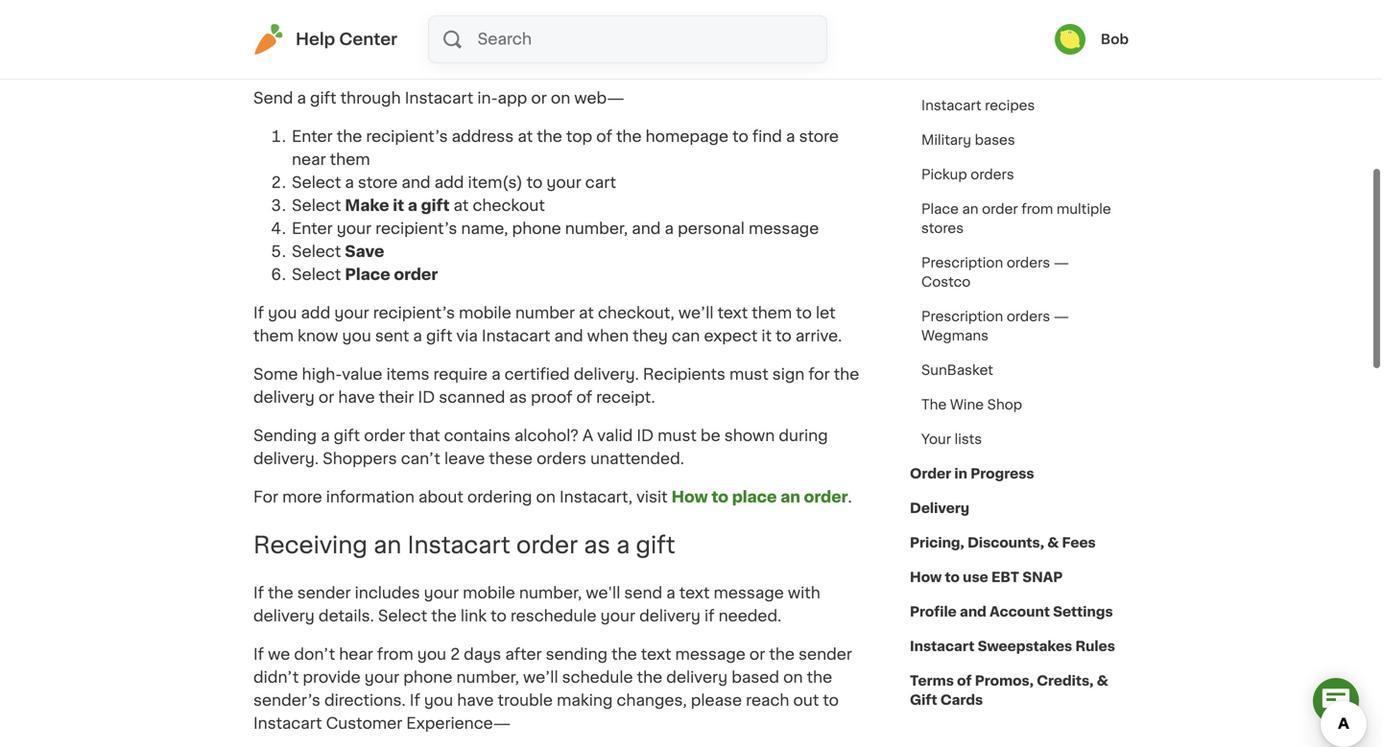 Task type: locate. For each thing, give the bounding box(es) containing it.
must left be
[[658, 429, 697, 444]]

1 horizontal spatial send
[[922, 30, 957, 43]]

0 vertical spatial prescription
[[922, 256, 1004, 270]]

pickup
[[922, 168, 968, 181]]

2 — from the top
[[1054, 310, 1070, 324]]

how to place an order link
[[910, 54, 1081, 88], [672, 490, 848, 506]]

2 vertical spatial number,
[[457, 671, 519, 686]]

have up experience—
[[457, 694, 494, 709]]

1 vertical spatial phone
[[404, 671, 453, 686]]

1 horizontal spatial text
[[680, 586, 710, 601]]

— for prescription orders — costco
[[1054, 256, 1070, 270]]

profile and account settings
[[910, 606, 1113, 619]]

as inside some high-value items require a certified delivery. recipients must sign for the delivery or have their id scanned as proof of receipt.
[[509, 390, 527, 406]]

or inside some high-value items require a certified delivery. recipients must sign for the delivery or have their id scanned as proof of receipt.
[[319, 390, 334, 406]]

phone down "checkout"
[[512, 221, 561, 237]]

0 horizontal spatial at
[[454, 198, 469, 214]]

on up out
[[784, 671, 803, 686]]

through up 'how to place an order'
[[998, 30, 1051, 43]]

use
[[963, 571, 989, 585]]

a right the sending
[[321, 429, 330, 444]]

it right the expect in the right of the page
[[762, 329, 772, 344]]

2
[[451, 647, 460, 663]]

1 horizontal spatial from
[[1022, 203, 1054, 216]]

orders for prescription orders — wegmans
[[1007, 310, 1051, 324]]

1 prescription from the top
[[922, 256, 1004, 270]]

if up some
[[253, 306, 264, 321]]

experience—
[[406, 717, 511, 732]]

0 horizontal spatial add
[[301, 306, 331, 321]]

pricing, discounts, & fees link
[[910, 526, 1096, 561]]

a right sent on the left of the page
[[413, 329, 422, 344]]

number, inside if the sender includes your mobile number, we'll send a text message with delivery details. select the link to reschedule your delivery if needed.
[[519, 586, 582, 601]]

recipient's down make
[[376, 221, 457, 237]]

2 vertical spatial or
[[750, 647, 766, 663]]

enter down 'near'
[[292, 221, 333, 237]]

1 vertical spatial them
[[752, 306, 792, 321]]

and down the use at bottom right
[[960, 606, 987, 619]]

1 vertical spatial delivery.
[[253, 452, 319, 467]]

text up changes,
[[641, 647, 672, 663]]

add inside the enter the recipient's address at the top of the homepage to find a store near them select a store and add item(s) to your cart select make it a gift at checkout enter your recipient's name, phone number, and a personal message select save select place order
[[435, 175, 464, 191]]

0 vertical spatial —
[[1054, 256, 1070, 270]]

at up name,
[[454, 198, 469, 214]]

0 vertical spatial from
[[1022, 203, 1054, 216]]

rules
[[1076, 640, 1116, 654]]

if inside if the sender includes your mobile number, we'll send a text message with delivery details. select the link to reschedule your delivery if needed.
[[253, 586, 264, 601]]

1 horizontal spatial we'll
[[679, 306, 714, 321]]

place inside place an order from multiple stores
[[922, 203, 959, 216]]

& down rules
[[1097, 675, 1109, 688]]

1 horizontal spatial as
[[584, 534, 611, 557]]

it inside if you add your recipient's mobile number at checkout, we'll text them to let them know you sent a gift via instacart and when they can expect it to arrive.
[[762, 329, 772, 344]]

expect
[[704, 329, 758, 344]]

0 vertical spatial place
[[922, 203, 959, 216]]

orders down place an order from multiple stores link
[[1007, 256, 1051, 270]]

cards
[[941, 694, 983, 708]]

a down help
[[297, 91, 306, 106]]

at down app
[[518, 129, 533, 145]]

& inside terms of promos, credits, & gift cards
[[1097, 675, 1109, 688]]

instacart inside instacart recipes link
[[922, 99, 982, 112]]

during
[[779, 429, 828, 444]]

recipes
[[985, 99, 1035, 112]]

phone inside 'if we don't hear from you 2 days after sending the text message or the sender didn't provide your phone number, we'll schedule the delivery based on the sender's directions. if you have trouble making changes, please reach out to instacart customer experience—'
[[404, 671, 453, 686]]

prescription up costco
[[922, 256, 1004, 270]]

0 vertical spatial id
[[418, 390, 435, 406]]

we'll inside 'if we don't hear from you 2 days after sending the text message or the sender didn't provide your phone number, we'll schedule the delivery based on the sender's directions. if you have trouble making changes, please reach out to instacart customer experience—'
[[523, 671, 558, 686]]

delivery up 'please'
[[667, 671, 728, 686]]

to right link
[[491, 609, 507, 624]]

1 vertical spatial id
[[637, 429, 654, 444]]

mobile inside if the sender includes your mobile number, we'll send a text message with delivery details. select the link to reschedule your delivery if needed.
[[463, 586, 515, 601]]

phone inside the enter the recipient's address at the top of the homepage to find a store near them select a store and add item(s) to your cart select make it a gift at checkout enter your recipient's name, phone number, and a personal message select save select place order
[[512, 221, 561, 237]]

checkout,
[[598, 306, 675, 321]]

your inside 'if we don't hear from you 2 days after sending the text message or the sender didn't provide your phone number, we'll schedule the delivery based on the sender's directions. if you have trouble making changes, please reach out to instacart customer experience—'
[[365, 671, 400, 686]]

send for send a gift through instacart
[[922, 30, 957, 43]]

1 vertical spatial number,
[[519, 586, 582, 601]]

items
[[387, 367, 430, 383]]

0 horizontal spatial &
[[1048, 537, 1059, 550]]

prescription orders — costco link
[[910, 246, 1129, 300]]

of right "proof"
[[577, 390, 593, 406]]

recipient's up sent on the left of the page
[[373, 306, 455, 321]]

instacart recipes link
[[910, 88, 1047, 123]]

2 enter from the top
[[292, 221, 333, 237]]

gift inside sending a gift order that contains alcohol? a valid id must be shown during delivery. shoppers can't leave these orders unattended.
[[334, 429, 360, 444]]

if inside if you add your recipient's mobile number at checkout, we'll text them to let them know you sent a gift via instacart and when they can expect it to arrive.
[[253, 306, 264, 321]]

1 vertical spatial through
[[340, 91, 401, 106]]

as down certified
[[509, 390, 527, 406]]

a up make
[[345, 175, 354, 191]]

0 horizontal spatial of
[[577, 390, 593, 406]]

1 vertical spatial send
[[253, 91, 293, 106]]

Search search field
[[476, 16, 827, 62]]

0 vertical spatial it
[[393, 198, 404, 214]]

a right "send"
[[667, 586, 676, 601]]

if down receiving
[[253, 586, 264, 601]]

phone down 2
[[404, 671, 453, 686]]

if for if we don't hear from you 2 days after sending the text message or the sender didn't provide your phone number, we'll schedule the delivery based on the sender's directions. if you have trouble making changes, please reach out to instacart customer experience—
[[253, 647, 264, 663]]

add up know
[[301, 306, 331, 321]]

instacart inside 'if we don't hear from you 2 days after sending the text message or the sender didn't provide your phone number, we'll schedule the delivery based on the sender's directions. if you have trouble making changes, please reach out to instacart customer experience—'
[[253, 717, 322, 732]]

delivery. inside sending a gift order that contains alcohol? a valid id must be shown during delivery. shoppers can't leave these orders unattended.
[[253, 452, 319, 467]]

0 vertical spatial number,
[[565, 221, 628, 237]]

a
[[583, 429, 594, 444]]

place up instacart recipes link
[[973, 64, 1010, 78]]

of inside the enter the recipient's address at the top of the homepage to find a store near them select a store and add item(s) to your cart select make it a gift at checkout enter your recipient's name, phone number, and a personal message select save select place order
[[597, 129, 612, 145]]

to left let
[[796, 306, 812, 321]]

number, down cart
[[565, 221, 628, 237]]

0 vertical spatial add
[[435, 175, 464, 191]]

1 vertical spatial sender
[[799, 647, 853, 663]]

when
[[587, 329, 629, 344]]

delivery
[[910, 502, 970, 516]]

number,
[[565, 221, 628, 237], [519, 586, 582, 601], [457, 671, 519, 686]]

help center
[[296, 31, 398, 48]]

text inside if the sender includes your mobile number, we'll send a text message with delivery details. select the link to reschedule your delivery if needed.
[[680, 586, 710, 601]]

your
[[547, 175, 582, 191], [337, 221, 372, 237], [334, 306, 369, 321], [424, 586, 459, 601], [601, 609, 636, 624], [365, 671, 400, 686]]

how inside the how to place an order link
[[922, 64, 952, 78]]

your inside if you add your recipient's mobile number at checkout, we'll text them to let them know you sent a gift via instacart and when they can expect it to arrive.
[[334, 306, 369, 321]]

0 vertical spatial have
[[338, 390, 375, 406]]

order up sent on the left of the page
[[394, 267, 438, 283]]

1 horizontal spatial sender
[[799, 647, 853, 663]]

1 vertical spatial prescription
[[922, 310, 1004, 324]]

instacart sweepstakes rules
[[910, 640, 1116, 654]]

instacart inside instacart sweepstakes rules link
[[910, 640, 975, 654]]

add left the item(s)
[[435, 175, 464, 191]]

1 vertical spatial of
[[577, 390, 593, 406]]

how right visit
[[672, 490, 708, 506]]

of right the top
[[597, 129, 612, 145]]

from inside place an order from multiple stores
[[1022, 203, 1054, 216]]

0 horizontal spatial have
[[338, 390, 375, 406]]

message inside the enter the recipient's address at the top of the homepage to find a store near them select a store and add item(s) to your cart select make it a gift at checkout enter your recipient's name, phone number, and a personal message select save select place order
[[749, 221, 819, 237]]

lists
[[955, 433, 982, 446]]

on
[[551, 91, 571, 106], [536, 490, 556, 506], [784, 671, 803, 686]]

1 vertical spatial store
[[358, 175, 398, 191]]

credits,
[[1037, 675, 1094, 688]]

1 horizontal spatial place
[[973, 64, 1010, 78]]

store up make
[[358, 175, 398, 191]]

on inside 'if we don't hear from you 2 days after sending the text message or the sender didn't provide your phone number, we'll schedule the delivery based on the sender's directions. if you have trouble making changes, please reach out to instacart customer experience—'
[[784, 671, 803, 686]]

0 vertical spatial must
[[730, 367, 769, 383]]

1 vertical spatial place
[[732, 490, 777, 506]]

personal
[[678, 221, 745, 237]]

.
[[848, 490, 852, 506]]

how up profile
[[910, 571, 942, 585]]

military
[[922, 133, 972, 147]]

id
[[418, 390, 435, 406], [637, 429, 654, 444]]

it for to
[[762, 329, 772, 344]]

place up stores
[[922, 203, 959, 216]]

prescription orders — costco
[[922, 256, 1070, 289]]

we'll
[[679, 306, 714, 321], [523, 671, 558, 686]]

1 — from the top
[[1054, 256, 1070, 270]]

0 vertical spatial phone
[[512, 221, 561, 237]]

gift down visit
[[636, 534, 676, 557]]

0 vertical spatial through
[[998, 30, 1051, 43]]

didn't
[[253, 671, 299, 686]]

place inside the enter the recipient's address at the top of the homepage to find a store near them select a store and add item(s) to your cart select make it a gift at checkout enter your recipient's name, phone number, and a personal message select save select place order
[[345, 267, 390, 283]]

how inside how to use ebt snap link
[[910, 571, 942, 585]]

mobile up via
[[459, 306, 512, 321]]

number, down days
[[457, 671, 519, 686]]

1 vertical spatial —
[[1054, 310, 1070, 324]]

message
[[749, 221, 819, 237], [714, 586, 784, 601], [675, 647, 746, 663]]

send
[[625, 586, 663, 601]]

1 horizontal spatial id
[[637, 429, 654, 444]]

sender inside if the sender includes your mobile number, we'll send a text message with delivery details. select the link to reschedule your delivery if needed.
[[297, 586, 351, 601]]

1 horizontal spatial how to place an order link
[[910, 54, 1081, 88]]

these
[[489, 452, 533, 467]]

or
[[531, 91, 547, 106], [319, 390, 334, 406], [750, 647, 766, 663]]

how to place an order link down shown
[[672, 490, 848, 506]]

delivery link
[[910, 492, 970, 526]]

send for send a gift through instacart in-app or on web—
[[253, 91, 293, 106]]

order
[[910, 468, 952, 481]]

— for prescription orders — wegmans
[[1054, 310, 1070, 324]]

military bases link
[[910, 123, 1027, 157]]

them up the expect in the right of the page
[[752, 306, 792, 321]]

1 vertical spatial as
[[584, 534, 611, 557]]

add
[[435, 175, 464, 191], [301, 306, 331, 321]]

we'll
[[586, 586, 621, 601]]

gift inside if you add your recipient's mobile number at checkout, we'll text them to let them know you sent a gift via instacart and when they can expect it to arrive.
[[426, 329, 453, 344]]

send down instacart icon
[[253, 91, 293, 106]]

with
[[788, 586, 821, 601]]

delivery. up receipt.
[[574, 367, 639, 383]]

1 vertical spatial mobile
[[463, 586, 515, 601]]

number, up reschedule
[[519, 586, 582, 601]]

delivery up we
[[253, 609, 315, 624]]

it right make
[[393, 198, 404, 214]]

sender up out
[[799, 647, 853, 663]]

2 horizontal spatial them
[[752, 306, 792, 321]]

to right out
[[823, 694, 839, 709]]

you
[[268, 306, 297, 321], [342, 329, 371, 344], [417, 647, 447, 663], [424, 694, 453, 709]]

0 horizontal spatial delivery.
[[253, 452, 319, 467]]

prescription for costco
[[922, 256, 1004, 270]]

0 horizontal spatial place
[[345, 267, 390, 283]]

can't
[[401, 452, 441, 467]]

— down the multiple
[[1054, 256, 1070, 270]]

provide
[[303, 671, 361, 686]]

1 horizontal spatial have
[[457, 694, 494, 709]]

1 vertical spatial we'll
[[523, 671, 558, 686]]

0 horizontal spatial id
[[418, 390, 435, 406]]

their
[[379, 390, 414, 406]]

0 horizontal spatial as
[[509, 390, 527, 406]]

to
[[956, 64, 970, 78], [733, 129, 749, 145], [527, 175, 543, 191], [796, 306, 812, 321], [776, 329, 792, 344], [712, 490, 729, 506], [945, 571, 960, 585], [491, 609, 507, 624], [823, 694, 839, 709]]

prescription inside prescription orders — costco
[[922, 256, 1004, 270]]

settings
[[1054, 606, 1113, 619]]

have inside some high-value items require a certified delivery. recipients must sign for the delivery or have their id scanned as proof of receipt.
[[338, 390, 375, 406]]

1 horizontal spatial them
[[330, 152, 370, 168]]

on right ordering
[[536, 490, 556, 506]]

2 horizontal spatial of
[[957, 675, 972, 688]]

recipients
[[643, 367, 726, 383]]

— down prescription orders — costco link in the top of the page
[[1054, 310, 1070, 324]]

delivery inside 'if we don't hear from you 2 days after sending the text message or the sender didn't provide your phone number, we'll schedule the delivery based on the sender's directions. if you have trouble making changes, please reach out to instacart customer experience—'
[[667, 671, 728, 686]]

order in progress
[[910, 468, 1035, 481]]

1 horizontal spatial &
[[1097, 675, 1109, 688]]

id down "items"
[[418, 390, 435, 406]]

account
[[990, 606, 1050, 619]]

of up cards
[[957, 675, 972, 688]]

0 horizontal spatial from
[[377, 647, 414, 663]]

an up stores
[[963, 203, 979, 216]]

have down value
[[338, 390, 375, 406]]

through
[[998, 30, 1051, 43], [340, 91, 401, 106]]

it inside the enter the recipient's address at the top of the homepage to find a store near them select a store and add item(s) to your cart select make it a gift at checkout enter your recipient's name, phone number, and a personal message select save select place order
[[393, 198, 404, 214]]

orders
[[971, 168, 1015, 181], [1007, 256, 1051, 270], [1007, 310, 1051, 324], [537, 452, 587, 467]]

1 horizontal spatial place
[[922, 203, 959, 216]]

0 vertical spatial we'll
[[679, 306, 714, 321]]

if we don't hear from you 2 days after sending the text message or the sender didn't provide your phone number, we'll schedule the delivery based on the sender's directions. if you have trouble making changes, please reach out to instacart customer experience—
[[253, 647, 853, 732]]

fees
[[1062, 537, 1096, 550]]

1 horizontal spatial add
[[435, 175, 464, 191]]

1 vertical spatial text
[[680, 586, 710, 601]]

2 vertical spatial recipient's
[[373, 306, 455, 321]]

store right find
[[799, 129, 839, 145]]

and left personal
[[632, 221, 661, 237]]

from right hear
[[377, 647, 414, 663]]

delivery
[[253, 390, 315, 406], [253, 609, 315, 624], [640, 609, 701, 624], [667, 671, 728, 686]]

1 horizontal spatial of
[[597, 129, 612, 145]]

orders for pickup orders
[[971, 168, 1015, 181]]

a inside if you add your recipient's mobile number at checkout, we'll text them to let them know you sent a gift via instacart and when they can expect it to arrive.
[[413, 329, 422, 344]]

text for message
[[680, 586, 710, 601]]

gift inside the enter the recipient's address at the top of the homepage to find a store near them select a store and add item(s) to your cart select make it a gift at checkout enter your recipient's name, phone number, and a personal message select save select place order
[[421, 198, 450, 214]]

2 vertical spatial at
[[579, 306, 594, 321]]

2 horizontal spatial text
[[718, 306, 748, 321]]

0 horizontal spatial we'll
[[523, 671, 558, 686]]

order inside place an order from multiple stores
[[982, 203, 1018, 216]]

select inside if the sender includes your mobile number, we'll send a text message with delivery details. select the link to reschedule your delivery if needed.
[[378, 609, 427, 624]]

a right make
[[408, 198, 418, 214]]

1 horizontal spatial delivery.
[[574, 367, 639, 383]]

0 horizontal spatial sender
[[297, 586, 351, 601]]

add inside if you add your recipient's mobile number at checkout, we'll text them to let them know you sent a gift via instacart and when they can expect it to arrive.
[[301, 306, 331, 321]]

you up experience—
[[424, 694, 453, 709]]

0 vertical spatial send
[[922, 30, 957, 43]]

0 vertical spatial recipient's
[[366, 129, 448, 145]]

0 vertical spatial how
[[922, 64, 952, 78]]

0 vertical spatial sender
[[297, 586, 351, 601]]

if left we
[[253, 647, 264, 663]]

text up the if
[[680, 586, 710, 601]]

out
[[794, 694, 819, 709]]

2 vertical spatial of
[[957, 675, 972, 688]]

sender inside 'if we don't hear from you 2 days after sending the text message or the sender didn't provide your phone number, we'll schedule the delivery based on the sender's directions. if you have trouble making changes, please reach out to instacart customer experience—'
[[799, 647, 853, 663]]

details.
[[319, 609, 374, 624]]

from left the multiple
[[1022, 203, 1054, 216]]

orders inside 'link'
[[971, 168, 1015, 181]]

orders down prescription orders — costco link in the top of the page
[[1007, 310, 1051, 324]]

gift down "help center" link
[[310, 91, 337, 106]]

or inside 'if we don't hear from you 2 days after sending the text message or the sender didn't provide your phone number, we'll schedule the delivery based on the sender's directions. if you have trouble making changes, please reach out to instacart customer experience—'
[[750, 647, 766, 663]]

2 vertical spatial text
[[641, 647, 672, 663]]

0 vertical spatial of
[[597, 129, 612, 145]]

0 horizontal spatial or
[[319, 390, 334, 406]]

must left sign
[[730, 367, 769, 383]]

select
[[292, 175, 341, 191], [292, 198, 341, 214], [292, 244, 341, 260], [292, 267, 341, 283], [378, 609, 427, 624]]

text inside if you add your recipient's mobile number at checkout, we'll text them to let them know you sent a gift via instacart and when they can expect it to arrive.
[[718, 306, 748, 321]]

order up shoppers
[[364, 429, 405, 444]]

1 vertical spatial enter
[[292, 221, 333, 237]]

1 horizontal spatial it
[[762, 329, 772, 344]]

0 vertical spatial place
[[973, 64, 1010, 78]]

certified
[[505, 367, 570, 383]]

the right for
[[834, 367, 860, 383]]

1 horizontal spatial phone
[[512, 221, 561, 237]]

scanned
[[439, 390, 505, 406]]

from inside 'if we don't hear from you 2 days after sending the text message or the sender didn't provide your phone number, we'll schedule the delivery based on the sender's directions. if you have trouble making changes, please reach out to instacart customer experience—'
[[377, 647, 414, 663]]

send
[[922, 30, 957, 43], [253, 91, 293, 106]]

2 vertical spatial on
[[784, 671, 803, 686]]

message up needed.
[[714, 586, 784, 601]]

we'll up trouble
[[523, 671, 558, 686]]

orders inside prescription orders — costco
[[1007, 256, 1051, 270]]

user avatar image
[[1055, 24, 1086, 55]]

2 vertical spatial how
[[910, 571, 942, 585]]

— inside prescription orders — costco
[[1054, 256, 1070, 270]]

2 prescription from the top
[[922, 310, 1004, 324]]

to up "checkout"
[[527, 175, 543, 191]]

visit
[[637, 490, 668, 506]]

1 horizontal spatial or
[[531, 91, 547, 106]]

1 vertical spatial or
[[319, 390, 334, 406]]

sweepstakes
[[978, 640, 1073, 654]]

to inside 'if we don't hear from you 2 days after sending the text message or the sender didn't provide your phone number, we'll schedule the delivery based on the sender's directions. if you have trouble making changes, please reach out to instacart customer experience—'
[[823, 694, 839, 709]]

orders inside prescription orders — wegmans
[[1007, 310, 1051, 324]]

pricing, discounts, & fees
[[910, 537, 1096, 550]]

0 horizontal spatial must
[[658, 429, 697, 444]]

1 horizontal spatial must
[[730, 367, 769, 383]]

sender up details.
[[297, 586, 351, 601]]

1 vertical spatial from
[[377, 647, 414, 663]]

1 vertical spatial message
[[714, 586, 784, 601]]

— inside prescription orders — wegmans
[[1054, 310, 1070, 324]]

instacart sweepstakes rules link
[[910, 630, 1116, 664]]

orders down alcohol?
[[537, 452, 587, 467]]

instacart inside send a gift through instacart link
[[1054, 30, 1114, 43]]

2 horizontal spatial at
[[579, 306, 594, 321]]

message right personal
[[749, 221, 819, 237]]

prescription up wegmans
[[922, 310, 1004, 324]]

must
[[730, 367, 769, 383], [658, 429, 697, 444]]

mobile inside if you add your recipient's mobile number at checkout, we'll text them to let them know you sent a gift via instacart and when they can expect it to arrive.
[[459, 306, 512, 321]]

0 vertical spatial enter
[[292, 129, 333, 145]]

require
[[434, 367, 488, 383]]

& left fees
[[1048, 537, 1059, 550]]

please
[[691, 694, 742, 709]]

number, inside the enter the recipient's address at the top of the homepage to find a store near them select a store and add item(s) to your cart select make it a gift at checkout enter your recipient's name, phone number, and a personal message select save select place order
[[565, 221, 628, 237]]

of inside some high-value items require a certified delivery. recipients must sign for the delivery or have their id scanned as proof of receipt.
[[577, 390, 593, 406]]

0 vertical spatial message
[[749, 221, 819, 237]]

them up some
[[253, 329, 294, 344]]

0 horizontal spatial send
[[253, 91, 293, 106]]

place down shown
[[732, 490, 777, 506]]

2 vertical spatial them
[[253, 329, 294, 344]]

you left 2
[[417, 647, 447, 663]]

the wine shop link
[[910, 388, 1034, 422]]

2 vertical spatial message
[[675, 647, 746, 663]]

as
[[509, 390, 527, 406], [584, 534, 611, 557]]

proof
[[531, 390, 573, 406]]

through for send a gift through instacart in-app or on web—
[[340, 91, 401, 106]]

a right find
[[786, 129, 796, 145]]

you up some
[[268, 306, 297, 321]]

a up scanned on the left of the page
[[492, 367, 501, 383]]

prescription inside prescription orders — wegmans
[[922, 310, 1004, 324]]

0 horizontal spatial text
[[641, 647, 672, 663]]



Task type: vqa. For each thing, say whether or not it's contained in the screenshot.
Send a gift through Instacart in-app or on web— Send
yes



Task type: describe. For each thing, give the bounding box(es) containing it.
and inside if you add your recipient's mobile number at checkout, we'll text them to let them know you sent a gift via instacart and when they can expect it to arrive.
[[555, 329, 584, 344]]

if you add your recipient's mobile number at checkout, we'll text them to let them know you sent a gift via instacart and when they can expect it to arrive.
[[253, 306, 842, 344]]

if the sender includes your mobile number, we'll send a text message with delivery details. select the link to reschedule your delivery if needed.
[[253, 586, 821, 624]]

an inside the how to place an order link
[[1014, 64, 1030, 78]]

your down the receiving an instacart order as a gift
[[424, 586, 459, 601]]

orders inside sending a gift order that contains alcohol? a valid id must be shown during delivery. shoppers can't leave these orders unattended.
[[537, 452, 587, 467]]

0 vertical spatial on
[[551, 91, 571, 106]]

number, inside 'if we don't hear from you 2 days after sending the text message or the sender didn't provide your phone number, we'll schedule the delivery based on the sender's directions. if you have trouble making changes, please reach out to instacart customer experience—'
[[457, 671, 519, 686]]

terms of promos, credits, & gift cards
[[910, 675, 1109, 708]]

your lists
[[922, 433, 982, 446]]

cart
[[586, 175, 616, 191]]

text for them
[[718, 306, 748, 321]]

a inside some high-value items require a certified delivery. recipients must sign for the delivery or have their id scanned as proof of receipt.
[[492, 367, 501, 383]]

message inside 'if we don't hear from you 2 days after sending the text message or the sender didn't provide your phone number, we'll schedule the delivery based on the sender's directions. if you have trouble making changes, please reach out to instacart customer experience—'
[[675, 647, 746, 663]]

the left link
[[431, 609, 457, 624]]

recipient's inside if you add your recipient's mobile number at checkout, we'll text them to let them know you sent a gift via instacart and when they can expect it to arrive.
[[373, 306, 455, 321]]

making
[[557, 694, 613, 709]]

bob
[[1101, 33, 1129, 46]]

a up 'how to place an order'
[[960, 30, 968, 43]]

promos,
[[975, 675, 1034, 688]]

mobile for number
[[459, 306, 512, 321]]

your
[[922, 433, 952, 446]]

0 vertical spatial or
[[531, 91, 547, 106]]

schedule
[[562, 671, 633, 686]]

sunbasket
[[922, 364, 994, 377]]

orders for prescription orders — costco
[[1007, 256, 1051, 270]]

receipt.
[[596, 390, 656, 406]]

have inside 'if we don't hear from you 2 days after sending the text message or the sender didn't provide your phone number, we'll schedule the delivery based on the sender's directions. if you have trouble making changes, please reach out to instacart customer experience—'
[[457, 694, 494, 709]]

reach
[[746, 694, 790, 709]]

find
[[753, 129, 783, 145]]

the down receiving
[[268, 586, 293, 601]]

it for a
[[393, 198, 404, 214]]

receiving an instacart order as a gift
[[253, 534, 676, 557]]

can
[[672, 329, 700, 344]]

about
[[419, 490, 464, 506]]

some high-value items require a certified delivery. recipients must sign for the delivery or have their id scanned as proof of receipt.
[[253, 367, 860, 406]]

your up save
[[337, 221, 372, 237]]

if for if the sender includes your mobile number, we'll send a text message with delivery details. select the link to reschedule your delivery if needed.
[[253, 586, 264, 601]]

the left the top
[[537, 129, 563, 145]]

alcohol?
[[515, 429, 579, 444]]

place an order from multiple stores
[[922, 203, 1112, 235]]

an up the includes
[[374, 534, 402, 557]]

some
[[253, 367, 298, 383]]

sign
[[773, 367, 805, 383]]

shown
[[725, 429, 775, 444]]

number
[[515, 306, 575, 321]]

a inside sending a gift order that contains alcohol? a valid id must be shown during delivery. shoppers can't leave these orders unattended.
[[321, 429, 330, 444]]

address
[[452, 129, 514, 145]]

to left the use at bottom right
[[945, 571, 960, 585]]

the
[[922, 398, 947, 412]]

customer
[[326, 717, 403, 732]]

enter the recipient's address at the top of the homepage to find a store near them select a store and add item(s) to your cart select make it a gift at checkout enter your recipient's name, phone number, and a personal message select save select place order
[[292, 129, 839, 283]]

through for send a gift through instacart
[[998, 30, 1051, 43]]

gift up 'how to place an order'
[[971, 30, 994, 43]]

the up out
[[807, 671, 833, 686]]

don't
[[294, 647, 335, 663]]

arrive.
[[796, 329, 842, 344]]

be
[[701, 429, 721, 444]]

prescription for wegmans
[[922, 310, 1004, 324]]

shop
[[988, 398, 1023, 412]]

1 vertical spatial recipient's
[[376, 221, 457, 237]]

know
[[298, 329, 338, 344]]

must inside sending a gift order that contains alcohol? a valid id must be shown during delivery. shoppers can't leave these orders unattended.
[[658, 429, 697, 444]]

progress
[[971, 468, 1035, 481]]

send a gift through instacart link
[[910, 19, 1126, 54]]

delivery. inside some high-value items require a certified delivery. recipients must sign for the delivery or have their id scanned as proof of receipt.
[[574, 367, 639, 383]]

1 vertical spatial on
[[536, 490, 556, 506]]

order down during
[[804, 490, 848, 506]]

1 vertical spatial how
[[672, 490, 708, 506]]

how for how to place an order
[[922, 64, 952, 78]]

a left personal
[[665, 221, 674, 237]]

order inside the enter the recipient's address at the top of the homepage to find a store near them select a store and add item(s) to your cart select make it a gift at checkout enter your recipient's name, phone number, and a personal message select save select place order
[[394, 267, 438, 283]]

bob link
[[1055, 24, 1129, 55]]

an left .
[[781, 490, 801, 506]]

military bases
[[922, 133, 1016, 147]]

a up we'll
[[617, 534, 630, 557]]

sending
[[253, 429, 317, 444]]

1 horizontal spatial store
[[799, 129, 839, 145]]

pickup orders link
[[910, 157, 1026, 192]]

based
[[732, 671, 780, 686]]

sunbasket link
[[910, 353, 1005, 388]]

order down for more information about ordering on instacart, visit how to place an order .
[[516, 534, 578, 557]]

and inside profile and account settings link
[[960, 606, 987, 619]]

sending a gift order that contains alcohol? a valid id must be shown during delivery. shoppers can't leave these orders unattended.
[[253, 429, 828, 467]]

the wine shop
[[922, 398, 1023, 412]]

the up the schedule
[[612, 647, 637, 663]]

for more information about ordering on instacart, visit how to place an order .
[[253, 490, 852, 506]]

to left find
[[733, 129, 749, 145]]

0 vertical spatial at
[[518, 129, 533, 145]]

we'll inside if you add your recipient's mobile number at checkout, we'll text them to let them know you sent a gift via instacart and when they can expect it to arrive.
[[679, 306, 714, 321]]

more
[[282, 490, 322, 506]]

for
[[253, 490, 278, 506]]

web—
[[575, 91, 625, 106]]

delivery down "send"
[[640, 609, 701, 624]]

includes
[[355, 586, 420, 601]]

your left cart
[[547, 175, 582, 191]]

that
[[409, 429, 440, 444]]

make
[[345, 198, 389, 214]]

if up experience—
[[410, 694, 420, 709]]

at inside if you add your recipient's mobile number at checkout, we'll text them to let them know you sent a gift via instacart and when they can expect it to arrive.
[[579, 306, 594, 321]]

order in progress link
[[910, 457, 1035, 492]]

if for if you add your recipient's mobile number at checkout, we'll text them to let them know you sent a gift via instacart and when they can expect it to arrive.
[[253, 306, 264, 321]]

how for how to use ebt snap
[[910, 571, 942, 585]]

order down "user avatar"
[[1034, 64, 1070, 78]]

1 enter from the top
[[292, 129, 333, 145]]

shoppers
[[323, 452, 397, 467]]

the up make
[[337, 129, 362, 145]]

prescription orders — wegmans link
[[910, 300, 1129, 353]]

prescription orders — wegmans
[[922, 310, 1070, 343]]

send a gift through instacart
[[922, 30, 1114, 43]]

the inside some high-value items require a certified delivery. recipients must sign for the delivery or have their id scanned as proof of receipt.
[[834, 367, 860, 383]]

bases
[[975, 133, 1016, 147]]

how to place an order
[[922, 64, 1070, 78]]

wegmans
[[922, 329, 989, 343]]

message inside if the sender includes your mobile number, we'll send a text message with delivery details. select the link to reschedule your delivery if needed.
[[714, 586, 784, 601]]

text inside 'if we don't hear from you 2 days after sending the text message or the sender didn't provide your phone number, we'll schedule the delivery based on the sender's directions. if you have trouble making changes, please reach out to instacart customer experience—'
[[641, 647, 672, 663]]

reschedule
[[511, 609, 597, 624]]

0 horizontal spatial place
[[732, 490, 777, 506]]

item(s)
[[468, 175, 523, 191]]

instacart image
[[253, 24, 284, 55]]

ordering
[[468, 490, 532, 506]]

checkout
[[473, 198, 545, 214]]

your down we'll
[[601, 609, 636, 624]]

0 horizontal spatial store
[[358, 175, 398, 191]]

id inside sending a gift order that contains alcohol? a valid id must be shown during delivery. shoppers can't leave these orders unattended.
[[637, 429, 654, 444]]

link
[[461, 609, 487, 624]]

homepage
[[646, 129, 729, 145]]

leave
[[445, 452, 485, 467]]

them inside the enter the recipient's address at the top of the homepage to find a store near them select a store and add item(s) to your cart select make it a gift at checkout enter your recipient's name, phone number, and a personal message select save select place order
[[330, 152, 370, 168]]

1 vertical spatial at
[[454, 198, 469, 214]]

after
[[505, 647, 542, 663]]

save
[[345, 244, 384, 260]]

send a gift through instacart in-app or on web—
[[253, 91, 625, 106]]

mobile for number,
[[463, 586, 515, 601]]

the up changes,
[[637, 671, 663, 686]]

the up based
[[769, 647, 795, 663]]

sending
[[546, 647, 608, 663]]

pickup orders
[[922, 168, 1015, 181]]

high-
[[302, 367, 342, 383]]

delivery inside some high-value items require a certified delivery. recipients must sign for the delivery or have their id scanned as proof of receipt.
[[253, 390, 315, 406]]

the down web—
[[616, 129, 642, 145]]

order inside sending a gift order that contains alcohol? a valid id must be shown during delivery. shoppers can't leave these orders unattended.
[[364, 429, 405, 444]]

0 vertical spatial how to place an order link
[[910, 54, 1081, 88]]

to up instacart recipes link
[[956, 64, 970, 78]]

you left sent on the left of the page
[[342, 329, 371, 344]]

a inside if the sender includes your mobile number, we'll send a text message with delivery details. select the link to reschedule your delivery if needed.
[[667, 586, 676, 601]]

via
[[457, 329, 478, 344]]

how to use ebt snap link
[[910, 561, 1063, 595]]

to down be
[[712, 490, 729, 506]]

your lists link
[[910, 422, 994, 457]]

for
[[809, 367, 830, 383]]

id inside some high-value items require a certified delivery. recipients must sign for the delivery or have their id scanned as proof of receipt.
[[418, 390, 435, 406]]

1 vertical spatial how to place an order link
[[672, 490, 848, 506]]

help
[[296, 31, 335, 48]]

an inside place an order from multiple stores
[[963, 203, 979, 216]]

snap
[[1023, 571, 1063, 585]]

to left arrive.
[[776, 329, 792, 344]]

and left the item(s)
[[402, 175, 431, 191]]

trouble
[[498, 694, 553, 709]]

information
[[326, 490, 415, 506]]

of inside terms of promos, credits, & gift cards
[[957, 675, 972, 688]]

0 horizontal spatial them
[[253, 329, 294, 344]]

directions.
[[324, 694, 406, 709]]

must inside some high-value items require a certified delivery. recipients must sign for the delivery or have their id scanned as proof of receipt.
[[730, 367, 769, 383]]

instacart inside if you add your recipient's mobile number at checkout, we'll text them to let them know you sent a gift via instacart and when they can expect it to arrive.
[[482, 329, 551, 344]]

to inside if the sender includes your mobile number, we'll send a text message with delivery details. select the link to reschedule your delivery if needed.
[[491, 609, 507, 624]]



